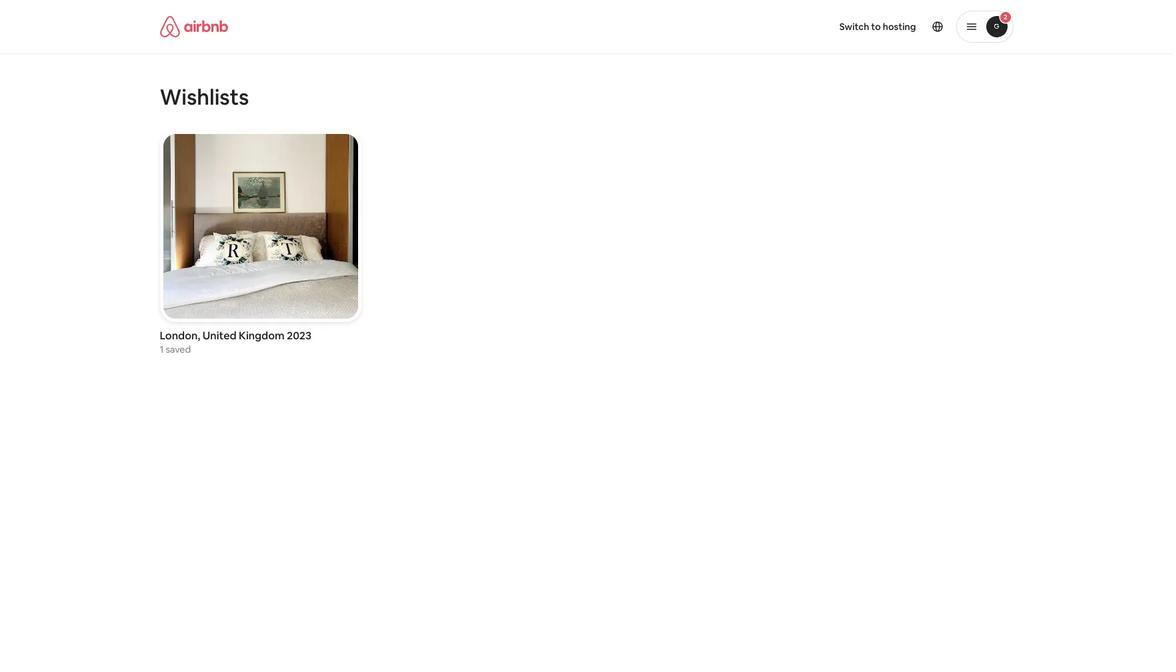 Task type: vqa. For each thing, say whether or not it's contained in the screenshot.
Profile element
yes



Task type: locate. For each thing, give the bounding box(es) containing it.
wishlists
[[160, 83, 249, 111]]

kingdom
[[239, 329, 285, 343]]

to
[[872, 21, 881, 33]]

hosting
[[883, 21, 917, 33]]

2
[[1004, 13, 1008, 21]]

profile element
[[603, 0, 1014, 53]]

1
[[160, 344, 164, 356]]

united
[[203, 329, 237, 343]]

2023
[[287, 329, 312, 343]]

saved
[[166, 344, 191, 356]]



Task type: describe. For each thing, give the bounding box(es) containing it.
london,
[[160, 329, 200, 343]]

switch to hosting
[[840, 21, 917, 33]]

switch
[[840, 21, 870, 33]]

london, united kingdom 2023 1 saved
[[160, 329, 312, 356]]

switch to hosting link
[[832, 13, 925, 41]]

2 button
[[957, 11, 1014, 43]]



